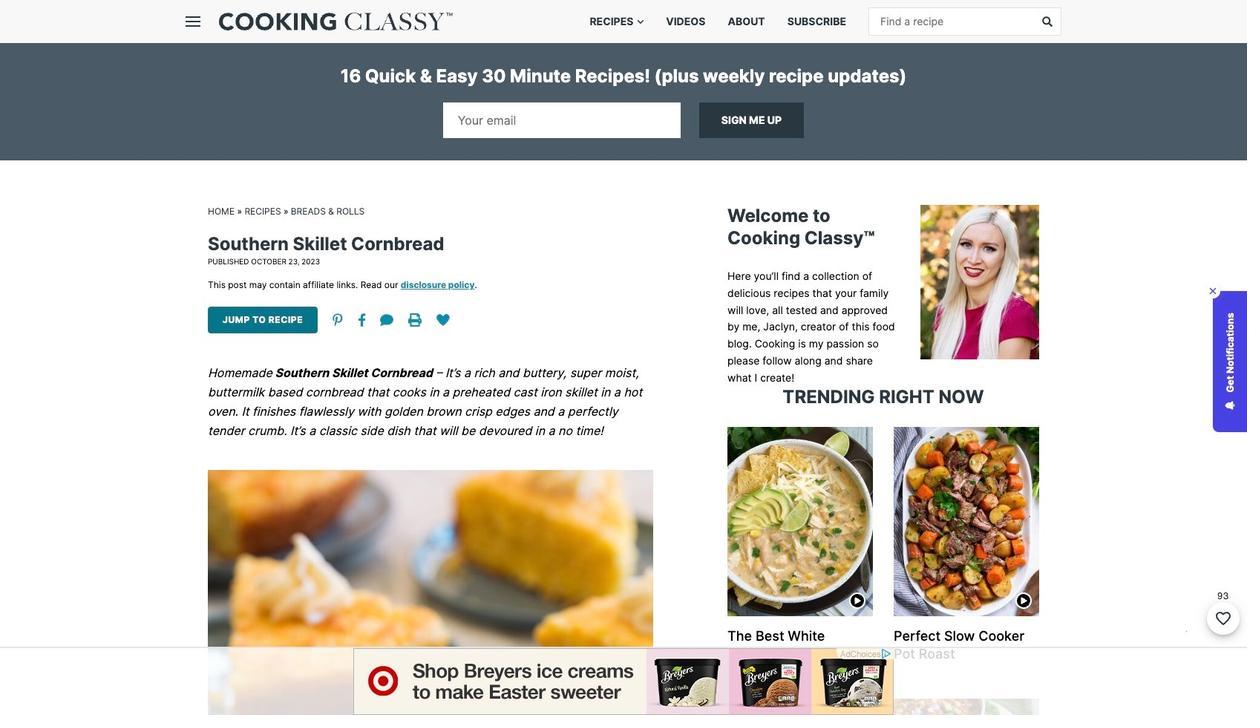 Task type: vqa. For each thing, say whether or not it's contained in the screenshot.
Find A Recipe text field
yes



Task type: locate. For each thing, give the bounding box(es) containing it.
whi image
[[728, 427, 873, 617]]

slow cooker pot roast with potatoes and carrots on a white oval serving platter set over marble. image
[[894, 427, 1040, 617]]

Your email email field
[[443, 102, 681, 138]]

None submit
[[699, 102, 804, 138]]

cooking classy image
[[219, 13, 453, 30]]



Task type: describe. For each thing, give the bounding box(es) containing it.
slice of southern cornbread shown on a plate, it's topped with a swirl of honey butter. image
[[208, 470, 654, 715]]

Find a recipe text field
[[870, 8, 1033, 35]]

two servings of taco soup in white bowls over a white platter. image
[[894, 699, 1040, 715]]

no bake cookies image
[[728, 699, 873, 715]]

jaclyn bell image
[[921, 205, 1040, 359]]

advertisement element
[[354, 648, 894, 715]]



